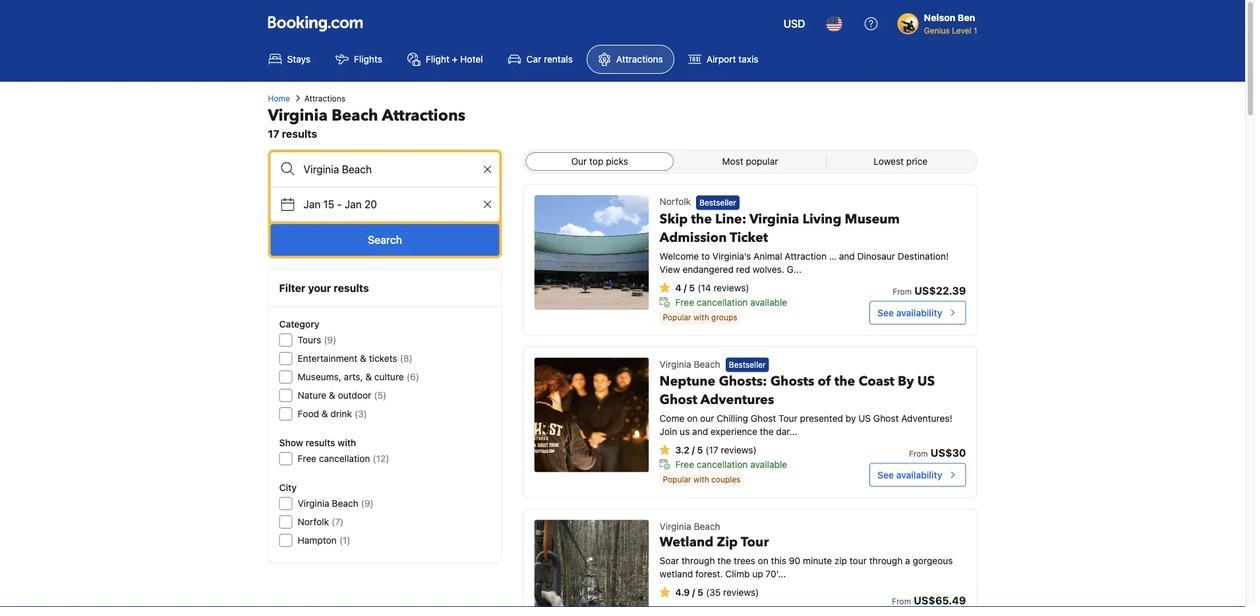 Task type: describe. For each thing, give the bounding box(es) containing it.
ghosts:
[[719, 372, 767, 390]]

ben
[[958, 12, 975, 23]]

virginia's
[[712, 250, 751, 261]]

norfolk for norfolk (7)
[[298, 516, 329, 527]]

1
[[974, 26, 977, 35]]

us
[[680, 426, 690, 437]]

chilling
[[717, 413, 748, 424]]

the inside 'virginia beach wetland zip tour soar through the trees on this 90 minute zip tour through a gorgeous wetland forest. climb up 70'...'
[[717, 555, 731, 566]]

tour inside 'virginia beach wetland zip tour soar through the trees on this 90 minute zip tour through a gorgeous wetland forest. climb up 70'...'
[[741, 533, 769, 551]]

museum
[[845, 210, 900, 228]]

15
[[323, 198, 334, 211]]

entertainment
[[298, 353, 358, 364]]

cancellation for ghost
[[697, 459, 748, 470]]

flight + hotel
[[426, 54, 483, 65]]

attraction
[[785, 250, 827, 261]]

wetland zip tour image
[[534, 520, 649, 607]]

beach for (9)
[[332, 498, 358, 509]]

1 vertical spatial (9)
[[361, 498, 374, 509]]

the right of
[[834, 372, 855, 390]]

lowest price
[[874, 156, 928, 167]]

groups
[[711, 313, 737, 322]]

our top picks
[[571, 156, 628, 167]]

booking.com image
[[268, 16, 363, 32]]

reviews) for to
[[714, 282, 749, 293]]

bestseller for the
[[699, 198, 736, 207]]

see availability for skip the line: virginia living museum admission ticket
[[877, 307, 942, 318]]

of
[[818, 372, 831, 390]]

us$65.49
[[914, 594, 966, 607]]

flights
[[354, 54, 382, 65]]

soar
[[660, 555, 679, 566]]

your account menu nelson ben genius level 1 element
[[898, 6, 982, 36]]

1 vertical spatial attractions
[[304, 94, 345, 103]]

with for welcome
[[693, 313, 709, 322]]

(1)
[[339, 535, 350, 546]]

neptune ghosts: ghosts of the coast by us ghost adventures come on our chilling ghost tour presented by us ghost adventures! join us and experience the dar...
[[660, 372, 952, 437]]

from inside 'from us$65.49'
[[892, 597, 911, 606]]

our
[[571, 156, 587, 167]]

filter
[[279, 282, 306, 294]]

results inside virginia beach attractions 17 results
[[282, 128, 317, 140]]

drink
[[331, 408, 352, 419]]

admission
[[660, 228, 727, 246]]

see for neptune ghosts: ghosts of the coast by us ghost adventures
[[877, 469, 894, 480]]

zip
[[834, 555, 847, 566]]

to
[[701, 250, 710, 261]]

flights link
[[324, 45, 393, 74]]

destination!
[[898, 250, 949, 261]]

cancellation down the show results with
[[319, 453, 370, 464]]

from us$65.49
[[892, 594, 966, 607]]

see for skip the line: virginia living museum admission ticket
[[877, 307, 894, 318]]

price
[[906, 156, 928, 167]]

3.2 / 5 (17 reviews)
[[675, 444, 757, 455]]

available for adventures
[[750, 459, 787, 470]]

the inside skip the line: virginia living museum admission ticket welcome to virginia's animal attraction … and dinosaur destination! view endangered red wolves. g...
[[691, 210, 712, 228]]

living
[[802, 210, 841, 228]]

zip
[[717, 533, 738, 551]]

skip
[[660, 210, 688, 228]]

from us$22.39
[[893, 284, 966, 296]]

airport taxis link
[[677, 45, 770, 74]]

(5)
[[374, 390, 386, 401]]

4.9 / 5 (35 reviews)
[[675, 587, 759, 598]]

attractions link
[[587, 45, 674, 74]]

g...
[[787, 264, 802, 274]]

show results with
[[279, 437, 356, 448]]

virginia beach
[[660, 358, 720, 369]]

(35
[[706, 587, 721, 598]]

genius
[[924, 26, 950, 35]]

available for to
[[750, 296, 787, 307]]

bestseller for ghosts:
[[729, 360, 766, 370]]

beach for attractions
[[332, 104, 378, 126]]

arts,
[[344, 371, 363, 382]]

(8)
[[400, 353, 413, 364]]

neptune ghosts: ghosts of the coast by us ghost adventures image
[[534, 357, 649, 472]]

gorgeous
[[913, 555, 953, 566]]

Where are you going? search field
[[271, 152, 499, 187]]

flight
[[426, 54, 449, 65]]

20
[[364, 198, 377, 211]]

couples
[[711, 475, 741, 484]]

(12)
[[373, 453, 389, 464]]

2 vertical spatial reviews)
[[723, 587, 759, 598]]

virginia beach (9)
[[298, 498, 374, 509]]

see availability for neptune ghosts: ghosts of the coast by us ghost adventures
[[877, 469, 942, 480]]

(7)
[[332, 516, 344, 527]]

virginia beach wetland zip tour soar through the trees on this 90 minute zip tour through a gorgeous wetland forest. climb up 70'...
[[660, 521, 953, 579]]

5 for welcome
[[689, 282, 695, 293]]

availability for neptune ghosts: ghosts of the coast by us ghost adventures
[[896, 469, 942, 480]]

free cancellation available for to
[[675, 296, 787, 307]]

attractions inside "link"
[[616, 54, 663, 65]]

free for ghost
[[675, 459, 694, 470]]

& right arts,
[[365, 371, 372, 382]]

stays link
[[257, 45, 322, 74]]

car rentals
[[526, 54, 573, 65]]

on inside neptune ghosts: ghosts of the coast by us ghost adventures come on our chilling ghost tour presented by us ghost adventures! join us and experience the dar...
[[687, 413, 698, 424]]

animal
[[753, 250, 782, 261]]

popular
[[746, 156, 778, 167]]

the left dar...
[[760, 426, 774, 437]]

reviews) for adventures
[[721, 444, 757, 455]]

(6)
[[407, 371, 419, 382]]

-
[[337, 198, 342, 211]]

category
[[279, 319, 319, 330]]

us$22.39
[[914, 284, 966, 296]]

& for tickets
[[360, 353, 366, 364]]

entertainment & tickets (8)
[[298, 353, 413, 364]]

a
[[905, 555, 910, 566]]

free cancellation available for adventures
[[675, 459, 787, 470]]

hampton (1)
[[298, 535, 350, 546]]

from for skip the line: virginia living museum admission ticket
[[893, 287, 912, 296]]

filter your results
[[279, 282, 369, 294]]

top
[[589, 156, 603, 167]]

+
[[452, 54, 458, 65]]

your
[[308, 282, 331, 294]]

(3)
[[355, 408, 367, 419]]

picks
[[606, 156, 628, 167]]

skip the line: virginia living museum admission ticket welcome to virginia's animal attraction … and dinosaur destination! view endangered red wolves. g...
[[660, 210, 949, 274]]

2 vertical spatial results
[[306, 437, 335, 448]]

virginia inside skip the line: virginia living museum admission ticket welcome to virginia's animal attraction … and dinosaur destination! view endangered red wolves. g...
[[749, 210, 799, 228]]

hotel
[[460, 54, 483, 65]]

minute
[[803, 555, 832, 566]]

2 through from the left
[[869, 555, 903, 566]]

popular with couples
[[663, 475, 741, 484]]

experience
[[711, 426, 757, 437]]

home
[[268, 94, 290, 103]]

tours (9)
[[298, 335, 336, 345]]

nelson
[[924, 12, 955, 23]]

4.9
[[675, 587, 690, 598]]

17
[[268, 128, 279, 140]]



Task type: vqa. For each thing, say whether or not it's contained in the screenshot.
Norfolk norfolk
yes



Task type: locate. For each thing, give the bounding box(es) containing it.
0 vertical spatial attractions
[[616, 54, 663, 65]]

virginia inside 'virginia beach wetland zip tour soar through the trees on this 90 minute zip tour through a gorgeous wetland forest. climb up 70'...'
[[660, 521, 691, 532]]

(9) up entertainment
[[324, 335, 336, 345]]

1 vertical spatial from
[[909, 449, 928, 459]]

beach inside virginia beach attractions 17 results
[[332, 104, 378, 126]]

virginia up neptune on the bottom of the page
[[660, 358, 691, 369]]

with left couples on the right bottom of the page
[[693, 475, 709, 484]]

taxis
[[738, 54, 758, 65]]

popular down 3.2
[[663, 475, 691, 484]]

1 horizontal spatial on
[[758, 555, 768, 566]]

virginia up wetland
[[660, 521, 691, 532]]

cancellation up couples on the right bottom of the page
[[697, 459, 748, 470]]

cancellation
[[697, 296, 748, 307], [319, 453, 370, 464], [697, 459, 748, 470]]

the up climb
[[717, 555, 731, 566]]

from left us$22.39
[[893, 287, 912, 296]]

norfolk for norfolk
[[660, 196, 691, 207]]

the up admission
[[691, 210, 712, 228]]

reviews) down 'experience'
[[721, 444, 757, 455]]

70'...
[[766, 568, 786, 579]]

reviews) down "red"
[[714, 282, 749, 293]]

3.2
[[675, 444, 689, 455]]

trees
[[734, 555, 755, 566]]

1 horizontal spatial ghost
[[751, 413, 776, 424]]

airport taxis
[[706, 54, 758, 65]]

& for drink
[[322, 408, 328, 419]]

on
[[687, 413, 698, 424], [758, 555, 768, 566]]

popular for welcome
[[663, 313, 691, 322]]

1 vertical spatial results
[[334, 282, 369, 294]]

1 horizontal spatial norfolk
[[660, 196, 691, 207]]

1 vertical spatial popular
[[663, 475, 691, 484]]

1 horizontal spatial (9)
[[361, 498, 374, 509]]

see availability down from us$22.39
[[877, 307, 942, 318]]

flight + hotel link
[[396, 45, 494, 74]]

1 horizontal spatial tour
[[779, 413, 797, 424]]

5 left (14
[[689, 282, 695, 293]]

with left groups at the bottom right
[[693, 313, 709, 322]]

0 vertical spatial see availability
[[877, 307, 942, 318]]

tour inside neptune ghosts: ghosts of the coast by us ghost adventures come on our chilling ghost tour presented by us ghost adventures! join us and experience the dar...
[[779, 413, 797, 424]]

tours
[[298, 335, 321, 345]]

jan left 15 on the left top of page
[[304, 198, 321, 211]]

bestseller
[[699, 198, 736, 207], [729, 360, 766, 370]]

2 free cancellation available from the top
[[675, 459, 787, 470]]

2 popular from the top
[[663, 475, 691, 484]]

availability down from us$30
[[896, 469, 942, 480]]

1 see from the top
[[877, 307, 894, 318]]

free for welcome
[[675, 296, 694, 307]]

jan right -
[[345, 198, 362, 211]]

forest.
[[695, 568, 723, 579]]

0 horizontal spatial tour
[[741, 533, 769, 551]]

0 horizontal spatial norfolk
[[298, 516, 329, 527]]

1 free cancellation available from the top
[[675, 296, 787, 307]]

2 see availability from the top
[[877, 469, 942, 480]]

climb
[[725, 568, 750, 579]]

(9) down (12)
[[361, 498, 374, 509]]

neptune
[[660, 372, 715, 390]]

0 horizontal spatial attractions
[[304, 94, 345, 103]]

available down wolves.
[[750, 296, 787, 307]]

from left "us$65.49"
[[892, 597, 911, 606]]

0 vertical spatial results
[[282, 128, 317, 140]]

museums, arts, & culture (6)
[[298, 371, 419, 382]]

popular down '4'
[[663, 313, 691, 322]]

on up up
[[758, 555, 768, 566]]

/ for ghost
[[692, 444, 695, 455]]

& up museums, arts, & culture (6)
[[360, 353, 366, 364]]

0 vertical spatial see
[[877, 307, 894, 318]]

0 vertical spatial norfolk
[[660, 196, 691, 207]]

2 availability from the top
[[896, 469, 942, 480]]

0 vertical spatial availability
[[896, 307, 942, 318]]

0 vertical spatial with
[[693, 313, 709, 322]]

popular
[[663, 313, 691, 322], [663, 475, 691, 484]]

norfolk (7)
[[298, 516, 344, 527]]

rentals
[[544, 54, 573, 65]]

beach for wetland
[[694, 521, 720, 532]]

beach up neptune on the bottom of the page
[[694, 358, 720, 369]]

2 available from the top
[[750, 459, 787, 470]]

see
[[877, 307, 894, 318], [877, 469, 894, 480]]

5 left (35
[[697, 587, 703, 598]]

available down dar...
[[750, 459, 787, 470]]

virginia down home
[[268, 104, 328, 126]]

norfolk up skip
[[660, 196, 691, 207]]

1 jan from the left
[[304, 198, 321, 211]]

free down '4'
[[675, 296, 694, 307]]

0 vertical spatial 5
[[689, 282, 695, 293]]

virginia inside virginia beach attractions 17 results
[[268, 104, 328, 126]]

0 vertical spatial tour
[[779, 413, 797, 424]]

most popular
[[722, 156, 778, 167]]

0 vertical spatial (9)
[[324, 335, 336, 345]]

2 horizontal spatial ghost
[[873, 413, 899, 424]]

ghost up dar...
[[751, 413, 776, 424]]

norfolk up the hampton
[[298, 516, 329, 527]]

availability for skip the line: virginia living museum admission ticket
[[896, 307, 942, 318]]

our
[[700, 413, 714, 424]]

tour up trees
[[741, 533, 769, 551]]

& left the drink
[[322, 408, 328, 419]]

culture
[[374, 371, 404, 382]]

beach up zip
[[694, 521, 720, 532]]

with up "free cancellation (12)"
[[338, 437, 356, 448]]

1 vertical spatial us
[[858, 413, 871, 424]]

view
[[660, 264, 680, 274]]

through
[[682, 555, 715, 566], [869, 555, 903, 566]]

nature
[[298, 390, 326, 401]]

5 for ghost
[[697, 444, 703, 455]]

/ right '4'
[[684, 282, 687, 293]]

this
[[771, 555, 786, 566]]

1 vertical spatial with
[[338, 437, 356, 448]]

bestseller up line:
[[699, 198, 736, 207]]

1 vertical spatial bestseller
[[729, 360, 766, 370]]

us$30
[[931, 446, 966, 459]]

0 vertical spatial reviews)
[[714, 282, 749, 293]]

car
[[526, 54, 541, 65]]

popular for ghost
[[663, 475, 691, 484]]

usd button
[[776, 8, 813, 40]]

nelson ben genius level 1
[[924, 12, 977, 35]]

5 left (17 on the bottom
[[697, 444, 703, 455]]

1 see availability from the top
[[877, 307, 942, 318]]

ghost up come
[[660, 391, 697, 409]]

tickets
[[369, 353, 397, 364]]

1 horizontal spatial through
[[869, 555, 903, 566]]

join
[[660, 426, 677, 437]]

beach inside 'virginia beach wetland zip tour soar through the trees on this 90 minute zip tour through a gorgeous wetland forest. climb up 70'...'
[[694, 521, 720, 532]]

results right your
[[334, 282, 369, 294]]

virginia for (9)
[[298, 498, 329, 509]]

1 vertical spatial norfolk
[[298, 516, 329, 527]]

ghost
[[660, 391, 697, 409], [751, 413, 776, 424], [873, 413, 899, 424]]

from left us$30
[[909, 449, 928, 459]]

skip the line: virginia living museum admission ticket image
[[534, 195, 649, 310]]

5
[[689, 282, 695, 293], [697, 444, 703, 455], [697, 587, 703, 598]]

0 vertical spatial bestseller
[[699, 198, 736, 207]]

ghosts
[[770, 372, 814, 390]]

1 vertical spatial 5
[[697, 444, 703, 455]]

food
[[298, 408, 319, 419]]

reviews) down climb
[[723, 587, 759, 598]]

with for ghost
[[693, 475, 709, 484]]

free cancellation available
[[675, 296, 787, 307], [675, 459, 787, 470]]

jan
[[304, 198, 321, 211], [345, 198, 362, 211]]

virginia for wetland
[[660, 521, 691, 532]]

from inside from us$22.39
[[893, 287, 912, 296]]

0 horizontal spatial jan
[[304, 198, 321, 211]]

virginia up ticket
[[749, 210, 799, 228]]

2 vertical spatial from
[[892, 597, 911, 606]]

tour
[[850, 555, 867, 566]]

1 vertical spatial reviews)
[[721, 444, 757, 455]]

0 horizontal spatial (9)
[[324, 335, 336, 345]]

cancellation for welcome
[[697, 296, 748, 307]]

attractions inside virginia beach attractions 17 results
[[382, 104, 465, 126]]

presented
[[800, 413, 843, 424]]

0 vertical spatial us
[[917, 372, 935, 390]]

ticket
[[730, 228, 768, 246]]

0 horizontal spatial on
[[687, 413, 698, 424]]

free cancellation (12)
[[298, 453, 389, 464]]

from inside from us$30
[[909, 449, 928, 459]]

2 vertical spatial with
[[693, 475, 709, 484]]

virginia for attractions
[[268, 104, 328, 126]]

availability
[[896, 307, 942, 318], [896, 469, 942, 480]]

free cancellation available up couples on the right bottom of the page
[[675, 459, 787, 470]]

0 vertical spatial from
[[893, 287, 912, 296]]

1 vertical spatial free cancellation available
[[675, 459, 787, 470]]

car rentals link
[[497, 45, 584, 74]]

2 vertical spatial /
[[692, 587, 695, 598]]

1 vertical spatial see
[[877, 469, 894, 480]]

1 vertical spatial available
[[750, 459, 787, 470]]

1 available from the top
[[750, 296, 787, 307]]

1 vertical spatial tour
[[741, 533, 769, 551]]

bestseller up ghosts:
[[729, 360, 766, 370]]

jan 15 - jan 20
[[304, 198, 377, 211]]

city
[[279, 482, 297, 493]]

0 vertical spatial /
[[684, 282, 687, 293]]

1 popular from the top
[[663, 313, 691, 322]]

cancellation up groups at the bottom right
[[697, 296, 748, 307]]

hampton
[[298, 535, 337, 546]]

& for outdoor
[[329, 390, 335, 401]]

lowest
[[874, 156, 904, 167]]

/ right 3.2
[[692, 444, 695, 455]]

tour up dar...
[[779, 413, 797, 424]]

1 availability from the top
[[896, 307, 942, 318]]

& up food & drink (3)
[[329, 390, 335, 401]]

free cancellation available up groups at the bottom right
[[675, 296, 787, 307]]

0 horizontal spatial through
[[682, 555, 715, 566]]

1 horizontal spatial attractions
[[382, 104, 465, 126]]

2 vertical spatial attractions
[[382, 104, 465, 126]]

up
[[752, 568, 763, 579]]

ghost right by
[[873, 413, 899, 424]]

2 vertical spatial 5
[[697, 587, 703, 598]]

by
[[898, 372, 914, 390]]

1 through from the left
[[682, 555, 715, 566]]

availability down from us$22.39
[[896, 307, 942, 318]]

red
[[736, 264, 750, 274]]

results right 17
[[282, 128, 317, 140]]

on inside 'virginia beach wetland zip tour soar through the trees on this 90 minute zip tour through a gorgeous wetland forest. climb up 70'...'
[[758, 555, 768, 566]]

museums,
[[298, 371, 341, 382]]

welcome
[[660, 250, 699, 261]]

0 vertical spatial on
[[687, 413, 698, 424]]

see availability down from us$30
[[877, 469, 942, 480]]

beach up (7)
[[332, 498, 358, 509]]

adventures!
[[901, 413, 952, 424]]

reviews)
[[714, 282, 749, 293], [721, 444, 757, 455], [723, 587, 759, 598]]

0 vertical spatial available
[[750, 296, 787, 307]]

1 vertical spatial on
[[758, 555, 768, 566]]

1 vertical spatial see availability
[[877, 469, 942, 480]]

/ right 4.9
[[692, 587, 695, 598]]

0 vertical spatial free cancellation available
[[675, 296, 787, 307]]

us
[[917, 372, 935, 390], [858, 413, 871, 424]]

home link
[[268, 92, 290, 104]]

4
[[675, 282, 681, 293]]

1 vertical spatial /
[[692, 444, 695, 455]]

2 see from the top
[[877, 469, 894, 480]]

0 horizontal spatial ghost
[[660, 391, 697, 409]]

from for neptune ghosts: ghosts of the coast by us ghost adventures
[[909, 449, 928, 459]]

free
[[675, 296, 694, 307], [298, 453, 316, 464], [675, 459, 694, 470]]

virginia up norfolk (7) on the bottom of the page
[[298, 498, 329, 509]]

free down the show results with
[[298, 453, 316, 464]]

1 horizontal spatial us
[[917, 372, 935, 390]]

0 horizontal spatial us
[[858, 413, 871, 424]]

outdoor
[[338, 390, 371, 401]]

/ for welcome
[[684, 282, 687, 293]]

beach down flights link
[[332, 104, 378, 126]]

2 jan from the left
[[345, 198, 362, 211]]

from us$30
[[909, 446, 966, 459]]

on left our at bottom right
[[687, 413, 698, 424]]

through up forest. in the bottom of the page
[[682, 555, 715, 566]]

results up "free cancellation (12)"
[[306, 437, 335, 448]]

attractions
[[616, 54, 663, 65], [304, 94, 345, 103], [382, 104, 465, 126]]

1 vertical spatial availability
[[896, 469, 942, 480]]

2 horizontal spatial attractions
[[616, 54, 663, 65]]

tour
[[779, 413, 797, 424], [741, 533, 769, 551]]

1 horizontal spatial jan
[[345, 198, 362, 211]]

free down 3.2
[[675, 459, 694, 470]]

0 vertical spatial popular
[[663, 313, 691, 322]]

through left a
[[869, 555, 903, 566]]

(17
[[706, 444, 718, 455]]



